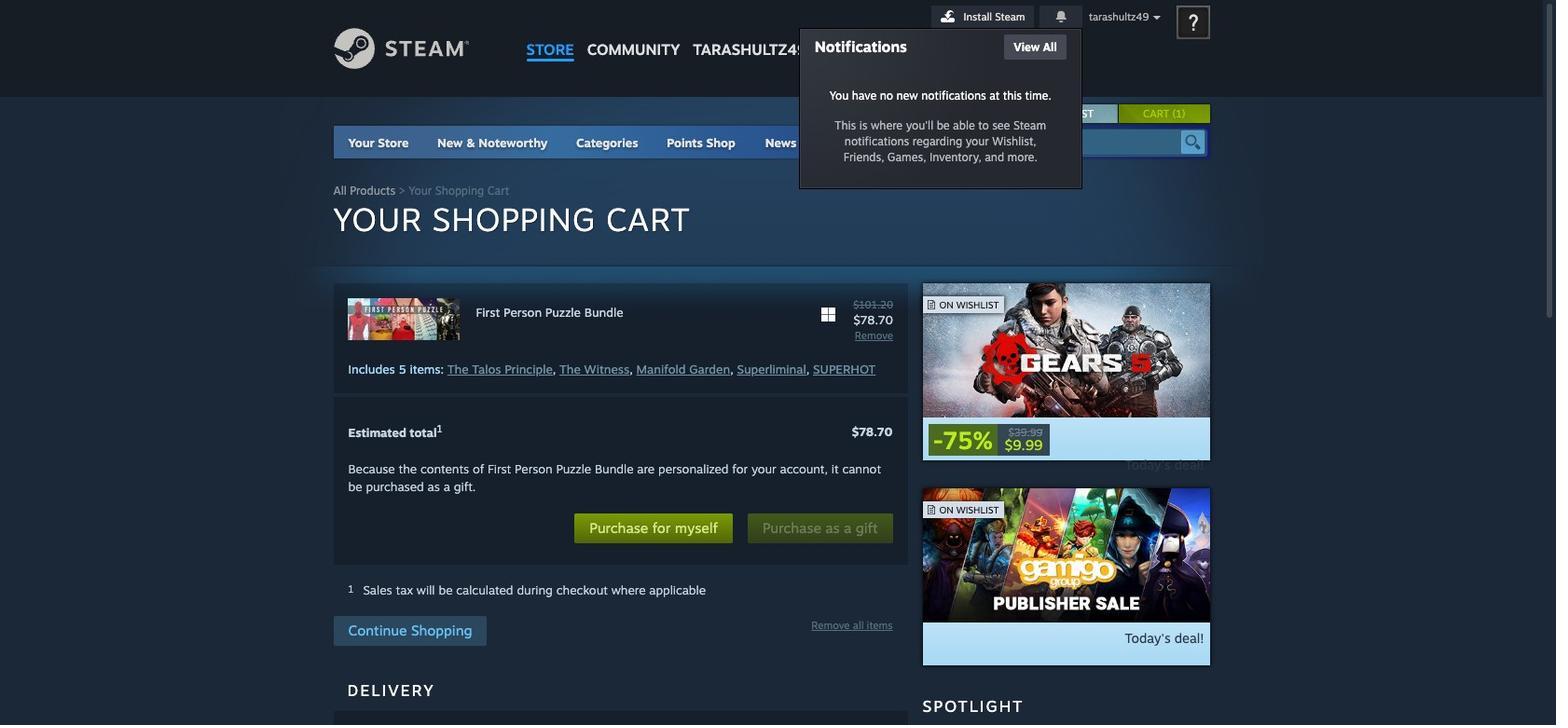 Task type: vqa. For each thing, say whether or not it's contained in the screenshot.
Top 100 played games's Top
no



Task type: locate. For each thing, give the bounding box(es) containing it.
0 vertical spatial puzzle
[[545, 305, 581, 320]]

, left the witness link
[[553, 362, 556, 377]]

0 vertical spatial first
[[476, 305, 500, 320]]

be down 'because'
[[348, 480, 362, 495]]

be right will
[[439, 583, 453, 598]]

first right of
[[488, 462, 511, 477]]

be for tax
[[439, 583, 453, 598]]

0 vertical spatial your
[[966, 134, 989, 148]]

0 horizontal spatial notifications
[[845, 134, 910, 148]]

1 horizontal spatial cart
[[606, 200, 691, 239]]

2 today's deal! from the top
[[1125, 630, 1204, 646]]

0 vertical spatial remove
[[855, 329, 894, 342]]

your
[[348, 135, 375, 150], [409, 184, 432, 198], [333, 200, 422, 239]]

$39.99
[[1009, 426, 1043, 439]]

1 today's deal! from the top
[[1125, 457, 1204, 473]]

products
[[350, 184, 396, 198]]

wishlist,
[[992, 134, 1037, 148]]

1 inside 1 sales tax will be calculated during checkout where applicable
[[348, 583, 354, 596]]

1 horizontal spatial where
[[871, 118, 903, 132]]

purchase inside purchase for myself link
[[590, 520, 648, 537]]

notifications inside this is where you'll be able to see steam notifications regarding your wishlist, friends, games, inventory, and more.
[[845, 134, 910, 148]]

as
[[428, 480, 440, 495], [826, 520, 840, 537]]

for right "personalized"
[[732, 462, 748, 477]]

steam right install at top
[[995, 10, 1025, 23]]

0 horizontal spatial remove
[[812, 619, 850, 632]]

&
[[466, 135, 475, 150]]

remove inside $101.20 $78.70 remove
[[855, 329, 894, 342]]

bundle
[[584, 305, 623, 320], [595, 462, 634, 477]]

your left store
[[348, 135, 375, 150]]

1 vertical spatial 1
[[437, 422, 443, 436]]

0 vertical spatial today's
[[1125, 457, 1171, 473]]

new & noteworthy link
[[437, 135, 548, 150]]

1 up contents at the bottom of page
[[437, 422, 443, 436]]

1 horizontal spatial as
[[826, 520, 840, 537]]

continue shopping
[[348, 622, 472, 639]]

0 vertical spatial for
[[732, 462, 748, 477]]

notifications up able
[[922, 89, 986, 103]]

steam up wishlist,
[[1014, 118, 1046, 132]]

your inside this is where you'll be able to see steam notifications regarding your wishlist, friends, games, inventory, and more.
[[966, 134, 989, 148]]

be up regarding
[[937, 118, 950, 132]]

person right of
[[515, 462, 553, 477]]

1 vertical spatial bundle
[[595, 462, 634, 477]]

a left the gift
[[844, 520, 852, 537]]

0 vertical spatial today's deal!
[[1125, 457, 1204, 473]]

purchased
[[366, 480, 424, 495]]

your right the >
[[409, 184, 432, 198]]

person
[[504, 305, 542, 320], [515, 462, 553, 477]]

1 purchase from the left
[[590, 520, 648, 537]]

this
[[1003, 89, 1022, 103]]

1 deal! from the top
[[1175, 457, 1204, 473]]

cart left ( on the right top
[[1143, 107, 1170, 120]]

this is where you'll be able to see steam notifications regarding your wishlist, friends, games, inventory, and more.
[[835, 118, 1046, 164]]

your left the account, on the bottom of page
[[752, 462, 777, 477]]

0 horizontal spatial for
[[652, 520, 671, 537]]

2 vertical spatial 1
[[348, 583, 354, 596]]

0 vertical spatial $78.70
[[854, 312, 894, 327]]

0 vertical spatial steam
[[995, 10, 1025, 23]]

a down contents at the bottom of page
[[444, 480, 450, 495]]

puzzle left are
[[556, 462, 591, 477]]

view
[[1014, 40, 1040, 54]]

(
[[1173, 107, 1176, 120]]

$39.99 $9.99
[[1005, 426, 1043, 454]]

1 today's from the top
[[1125, 457, 1171, 473]]

1 vertical spatial deal!
[[1175, 630, 1204, 646]]

estimated
[[348, 426, 406, 440]]

news
[[765, 135, 797, 150]]

2 horizontal spatial 1
[[1176, 107, 1182, 120]]

during
[[517, 583, 553, 598]]

person up principle at left
[[504, 305, 542, 320]]

the left talos
[[447, 362, 469, 377]]

more.
[[1008, 150, 1038, 164]]

for inside because the contents of first person puzzle bundle are personalized for your account, it cannot be purchased as a gift.
[[732, 462, 748, 477]]

as down contents at the bottom of page
[[428, 480, 440, 495]]

0 horizontal spatial the
[[447, 362, 469, 377]]

1 vertical spatial as
[[826, 520, 840, 537]]

steam inside install steam link
[[995, 10, 1025, 23]]

superhot link
[[813, 362, 876, 377]]

$78.70 inside $101.20 $78.70 remove
[[854, 312, 894, 327]]

2 purchase from the left
[[763, 520, 822, 537]]

tax
[[396, 583, 413, 598]]

1 horizontal spatial all
[[1043, 40, 1057, 54]]

$101.20
[[853, 298, 894, 311]]

4 , from the left
[[806, 362, 810, 377]]

continue shopping link
[[333, 616, 487, 646]]

1 vertical spatial person
[[515, 462, 553, 477]]

, left manifold
[[630, 362, 633, 377]]

1 vertical spatial be
[[348, 480, 362, 495]]

the witness link
[[560, 362, 630, 377]]

1 vertical spatial today's deal!
[[1125, 630, 1204, 646]]

1 horizontal spatial tarashultz49
[[1089, 10, 1149, 23]]

0 horizontal spatial 1
[[348, 583, 354, 596]]

new
[[437, 135, 463, 150]]

delivery
[[347, 680, 435, 700]]

0 horizontal spatial as
[[428, 480, 440, 495]]

be
[[937, 118, 950, 132], [348, 480, 362, 495], [439, 583, 453, 598]]

for
[[732, 462, 748, 477], [652, 520, 671, 537]]

1 up the search text field at the right of page
[[1176, 107, 1182, 120]]

2 vertical spatial shopping
[[411, 622, 472, 639]]

1 vertical spatial first
[[488, 462, 511, 477]]

0 vertical spatial be
[[937, 118, 950, 132]]

today's deal!
[[1125, 457, 1204, 473], [1125, 630, 1204, 646]]

0 horizontal spatial all
[[333, 184, 347, 198]]

cart         ( 1 )
[[1143, 107, 1186, 120]]

total
[[410, 426, 437, 440]]

steam
[[995, 10, 1025, 23], [1014, 118, 1046, 132]]

deal!
[[1175, 457, 1204, 473], [1175, 630, 1204, 646]]

bundle up witness
[[584, 305, 623, 320]]

support link
[[866, 0, 947, 63]]

items:
[[410, 362, 444, 377]]

puzzle
[[545, 305, 581, 320], [556, 462, 591, 477]]

0 vertical spatial shopping
[[435, 184, 484, 198]]

1 vertical spatial shopping
[[433, 200, 596, 239]]

0 vertical spatial notifications
[[922, 89, 986, 103]]

puzzle inside because the contents of first person puzzle bundle are personalized for your account, it cannot be purchased as a gift.
[[556, 462, 591, 477]]

purchase for myself link
[[575, 514, 733, 544]]

points
[[667, 135, 703, 150]]

0 vertical spatial 1
[[1176, 107, 1182, 120]]

1 vertical spatial tarashultz49
[[693, 40, 807, 59]]

1 vertical spatial notifications
[[845, 134, 910, 148]]

, left superhot link
[[806, 362, 810, 377]]

1 vertical spatial puzzle
[[556, 462, 591, 477]]

0 vertical spatial deal!
[[1175, 457, 1204, 473]]

remove all items link
[[812, 619, 893, 632]]

view all link
[[1005, 35, 1067, 60]]

notifications up friends,
[[845, 134, 910, 148]]

superliminal
[[737, 362, 806, 377]]

0 vertical spatial all
[[1043, 40, 1057, 54]]

all
[[853, 619, 864, 632]]

1 vertical spatial your
[[752, 462, 777, 477]]

first
[[476, 305, 500, 320], [488, 462, 511, 477]]

2 horizontal spatial be
[[937, 118, 950, 132]]

friends,
[[844, 150, 884, 164]]

1 vertical spatial all
[[333, 184, 347, 198]]

inventory,
[[930, 150, 982, 164]]

0 vertical spatial your
[[348, 135, 375, 150]]

first inside because the contents of first person puzzle bundle are personalized for your account, it cannot be purchased as a gift.
[[488, 462, 511, 477]]

1 horizontal spatial remove
[[855, 329, 894, 342]]

1 vertical spatial your
[[409, 184, 432, 198]]

your down products
[[333, 200, 422, 239]]

0 horizontal spatial be
[[348, 480, 362, 495]]

0 vertical spatial as
[[428, 480, 440, 495]]

0 horizontal spatial your
[[752, 462, 777, 477]]

2 horizontal spatial cart
[[1143, 107, 1170, 120]]

0 horizontal spatial a
[[444, 480, 450, 495]]

remove
[[855, 329, 894, 342], [812, 619, 850, 632]]

the left witness
[[560, 362, 581, 377]]

2 vertical spatial be
[[439, 583, 453, 598]]

community link
[[581, 0, 687, 68]]

1 , from the left
[[553, 362, 556, 377]]

cart down points
[[606, 200, 691, 239]]

will
[[417, 583, 435, 598]]

1 horizontal spatial your
[[966, 134, 989, 148]]

manifold garden link
[[636, 362, 730, 377]]

1 inside estimated total 1
[[437, 422, 443, 436]]

shopping down new
[[435, 184, 484, 198]]

1 vertical spatial today's
[[1125, 630, 1171, 646]]

$78.70 up cannot
[[852, 424, 893, 439]]

bundle left are
[[595, 462, 634, 477]]

$9.99
[[1005, 436, 1043, 454]]

1 horizontal spatial a
[[844, 520, 852, 537]]

your inside because the contents of first person puzzle bundle are personalized for your account, it cannot be purchased as a gift.
[[752, 462, 777, 477]]

0 horizontal spatial cart
[[487, 184, 509, 198]]

where right checkout
[[611, 583, 646, 598]]

0 horizontal spatial purchase
[[590, 520, 648, 537]]

$78.70 down $101.20
[[854, 312, 894, 327]]

1 horizontal spatial purchase
[[763, 520, 822, 537]]

myself
[[675, 520, 718, 537]]

puzzle up the witness link
[[545, 305, 581, 320]]

person inside because the contents of first person puzzle bundle are personalized for your account, it cannot be purchased as a gift.
[[515, 462, 553, 477]]

where right is
[[871, 118, 903, 132]]

as left the gift
[[826, 520, 840, 537]]

of
[[473, 462, 484, 477]]

1 horizontal spatial the
[[560, 362, 581, 377]]

all left products
[[333, 184, 347, 198]]

, left superliminal link
[[730, 362, 734, 377]]

install steam
[[964, 10, 1025, 23]]

0 vertical spatial person
[[504, 305, 542, 320]]

sales
[[363, 583, 392, 598]]

2 today's from the top
[[1125, 630, 1171, 646]]

you'll
[[906, 118, 934, 132]]

a inside because the contents of first person puzzle bundle are personalized for your account, it cannot be purchased as a gift.
[[444, 480, 450, 495]]

1 vertical spatial for
[[652, 520, 671, 537]]

purchase down the account, on the bottom of page
[[763, 520, 822, 537]]

chat link
[[813, 0, 866, 63]]

all right view
[[1043, 40, 1057, 54]]

shopping
[[435, 184, 484, 198], [433, 200, 596, 239], [411, 622, 472, 639]]

1 left sales
[[348, 583, 354, 596]]

0 vertical spatial where
[[871, 118, 903, 132]]

calculated
[[456, 583, 513, 598]]

1 vertical spatial remove
[[812, 619, 850, 632]]

1 horizontal spatial be
[[439, 583, 453, 598]]

remove left all
[[812, 619, 850, 632]]

notifications
[[815, 37, 907, 56]]

be inside because the contents of first person puzzle bundle are personalized for your account, it cannot be purchased as a gift.
[[348, 480, 362, 495]]

shopping down noteworthy
[[433, 200, 596, 239]]

1 for total
[[437, 422, 443, 436]]

$78.70
[[854, 312, 894, 327], [852, 424, 893, 439]]

includes
[[348, 362, 395, 377]]

0 horizontal spatial where
[[611, 583, 646, 598]]

0 vertical spatial a
[[444, 480, 450, 495]]

noteworthy
[[479, 135, 548, 150]]

cart down new & noteworthy link
[[487, 184, 509, 198]]

1 horizontal spatial for
[[732, 462, 748, 477]]

your down to at the top right of the page
[[966, 134, 989, 148]]

be inside this is where you'll be able to see steam notifications regarding your wishlist, friends, games, inventory, and more.
[[937, 118, 950, 132]]

purchase down because the contents of first person puzzle bundle are personalized for your account, it cannot be purchased as a gift.
[[590, 520, 648, 537]]

1 vertical spatial cart
[[487, 184, 509, 198]]

gift.
[[454, 480, 476, 495]]

for left myself
[[652, 520, 671, 537]]

cart
[[1143, 107, 1170, 120], [487, 184, 509, 198], [606, 200, 691, 239]]

shopping down will
[[411, 622, 472, 639]]

tarashultz49
[[1089, 10, 1149, 23], [693, 40, 807, 59]]

1 vertical spatial steam
[[1014, 118, 1046, 132]]

because
[[348, 462, 395, 477]]

remove down $101.20
[[855, 329, 894, 342]]

first up talos
[[476, 305, 500, 320]]

1 horizontal spatial 1
[[437, 422, 443, 436]]



Task type: describe. For each thing, give the bounding box(es) containing it.
witness
[[584, 362, 630, 377]]

applicable
[[649, 583, 706, 598]]

gift
[[856, 520, 878, 537]]

steam inside this is where you'll be able to see steam notifications regarding your wishlist, friends, games, inventory, and more.
[[1014, 118, 1046, 132]]

2 , from the left
[[630, 362, 633, 377]]

no
[[880, 89, 893, 103]]

1 vertical spatial a
[[844, 520, 852, 537]]

1 the from the left
[[447, 362, 469, 377]]

first person puzzle bundle
[[476, 305, 623, 320]]

categories link
[[576, 135, 638, 150]]

3 , from the left
[[730, 362, 734, 377]]

0 horizontal spatial tarashultz49
[[693, 40, 807, 59]]

purchase for purchase for myself
[[590, 520, 648, 537]]

and
[[985, 150, 1004, 164]]

labs
[[827, 135, 854, 150]]

75%
[[944, 425, 993, 455]]

at
[[990, 89, 1000, 103]]

0 vertical spatial tarashultz49
[[1089, 10, 1149, 23]]

community
[[587, 40, 680, 59]]

time.
[[1025, 89, 1052, 103]]

estimated total 1
[[348, 422, 443, 440]]

$101.20 $78.70 remove
[[853, 298, 894, 342]]

your for for
[[752, 462, 777, 477]]

-75%
[[933, 425, 993, 455]]

tarashultz49 link
[[687, 0, 813, 68]]

2 deal! from the top
[[1175, 630, 1204, 646]]

your store
[[348, 135, 409, 150]]

remove all items
[[812, 619, 893, 632]]

bundle inside because the contents of first person puzzle bundle are personalized for your account, it cannot be purchased as a gift.
[[595, 462, 634, 477]]

be for where
[[937, 118, 950, 132]]

)
[[1182, 107, 1186, 120]]

1 vertical spatial $78.70
[[852, 424, 893, 439]]

your for regarding
[[966, 134, 989, 148]]

1 for (
[[1176, 107, 1182, 120]]

this
[[835, 118, 856, 132]]

where inside this is where you'll be able to see steam notifications regarding your wishlist, friends, games, inventory, and more.
[[871, 118, 903, 132]]

first person puzzle bundle link
[[476, 305, 623, 320]]

it
[[832, 462, 839, 477]]

purchase for myself
[[590, 520, 718, 537]]

search text field
[[1032, 131, 1176, 155]]

0 vertical spatial bundle
[[584, 305, 623, 320]]

you
[[830, 89, 849, 103]]

is
[[860, 118, 868, 132]]

as inside because the contents of first person puzzle bundle are personalized for your account, it cannot be purchased as a gift.
[[428, 480, 440, 495]]

>
[[399, 184, 405, 198]]

new
[[897, 89, 918, 103]]

your store link
[[348, 135, 409, 150]]

purchase as a gift
[[763, 520, 878, 537]]

view all
[[1014, 40, 1057, 54]]

garden
[[689, 362, 730, 377]]

because the contents of first person puzzle bundle are personalized for your account, it cannot be purchased as a gift.
[[348, 462, 881, 495]]

0 vertical spatial cart
[[1143, 107, 1170, 120]]

1 sales tax will be calculated during checkout where applicable
[[348, 583, 706, 598]]

superhot
[[813, 362, 876, 377]]

you have no new notifications at this time.
[[830, 89, 1052, 103]]

store
[[526, 40, 574, 59]]

2 the from the left
[[560, 362, 581, 377]]

spotlight
[[923, 697, 1024, 716]]

the
[[399, 462, 417, 477]]

able
[[953, 118, 975, 132]]

games,
[[888, 150, 927, 164]]

2 vertical spatial your
[[333, 200, 422, 239]]

store
[[378, 135, 409, 150]]

account,
[[780, 462, 828, 477]]

principle
[[505, 362, 553, 377]]

labs link
[[812, 126, 869, 159]]

2 vertical spatial cart
[[606, 200, 691, 239]]

contents
[[421, 462, 469, 477]]

checkout
[[556, 583, 608, 598]]

personalized
[[658, 462, 729, 477]]

remove link
[[855, 329, 894, 342]]

all inside all products >         your shopping cart your shopping cart
[[333, 184, 347, 198]]

1 vertical spatial where
[[611, 583, 646, 598]]

points shop link
[[652, 126, 751, 159]]

1 horizontal spatial notifications
[[922, 89, 986, 103]]

categories
[[576, 135, 638, 150]]

wishlist
[[1047, 107, 1094, 120]]

chat
[[820, 40, 859, 59]]

points shop
[[667, 135, 736, 150]]

see
[[992, 118, 1010, 132]]

have
[[852, 89, 877, 103]]

5
[[399, 362, 406, 377]]

continue
[[348, 622, 407, 639]]

wishlist link
[[1024, 104, 1117, 123]]

manifold
[[636, 362, 686, 377]]

items
[[867, 619, 893, 632]]

shop
[[706, 135, 736, 150]]

talos
[[472, 362, 501, 377]]

all products >         your shopping cart your shopping cart
[[333, 184, 691, 239]]

new & noteworthy
[[437, 135, 548, 150]]

support
[[872, 40, 940, 59]]

all inside 'link'
[[1043, 40, 1057, 54]]

purchase for purchase as a gift
[[763, 520, 822, 537]]

superliminal link
[[737, 362, 806, 377]]

-
[[933, 425, 944, 455]]

the talos principle link
[[447, 362, 553, 377]]

to
[[979, 118, 989, 132]]



